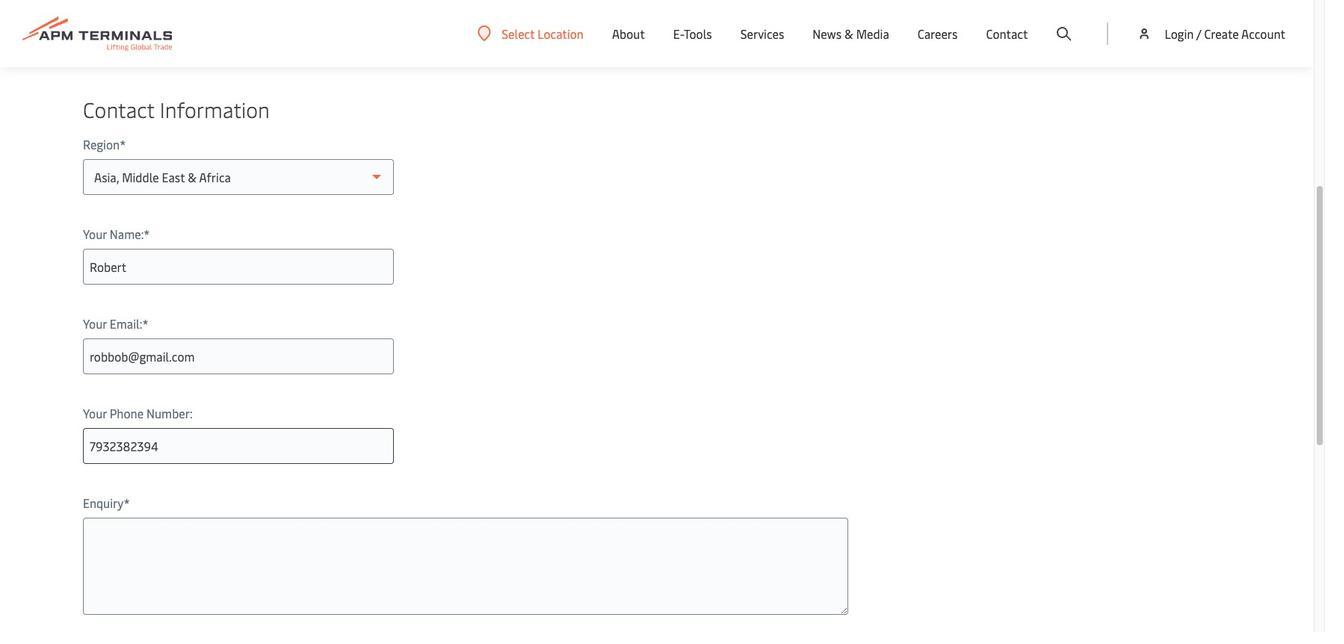 Task type: locate. For each thing, give the bounding box(es) containing it.
your right direct
[[200, 47, 224, 64]]

select
[[502, 25, 535, 41]]

to left available
[[278, 47, 290, 64]]

phone
[[110, 405, 144, 422]]

to right us
[[152, 47, 164, 64]]

0 horizontal spatial contact
[[83, 95, 154, 123]]

your phone number:
[[83, 405, 193, 422]]

/
[[1197, 25, 1201, 42]]

contact
[[986, 25, 1028, 42], [83, 95, 154, 123]]

about button
[[612, 0, 645, 67]]

your for your email:
[[83, 315, 107, 332]]

Your Email: email field
[[83, 339, 394, 374]]

your
[[83, 226, 107, 242], [83, 315, 107, 332], [83, 405, 107, 422]]

use
[[592, 47, 611, 64]]

enquiry
[[83, 495, 124, 511]]

&
[[845, 25, 853, 42]]

careers
[[918, 25, 958, 42]]

enquiries
[[227, 47, 275, 64]]

contact information
[[83, 95, 270, 123]]

services
[[740, 25, 784, 42]]

1 horizontal spatial your
[[431, 47, 454, 64]]

press
[[343, 47, 371, 64]]

form
[[634, 47, 661, 64]]

your left phone at the bottom
[[83, 405, 107, 422]]

1 your from the top
[[83, 226, 107, 242]]

location
[[538, 25, 584, 41]]

to
[[152, 47, 164, 64], [278, 47, 290, 64]]

select location
[[502, 25, 584, 41]]

1 vertical spatial your
[[83, 315, 107, 332]]

0 horizontal spatial to
[[152, 47, 164, 64]]

us
[[137, 47, 150, 64]]

enable
[[98, 47, 134, 64]]

email:
[[110, 315, 142, 332]]

your
[[200, 47, 224, 64], [431, 47, 454, 64]]

login / create account
[[1165, 25, 1286, 42]]

contact for contact information
[[83, 95, 154, 123]]

contact up region
[[83, 95, 154, 123]]

0 horizontal spatial your
[[200, 47, 224, 64]]

contact right careers
[[986, 25, 1028, 42]]

to
[[83, 47, 95, 64]]

0 vertical spatial contact
[[986, 25, 1028, 42]]

your right in
[[431, 47, 454, 64]]

2 your from the top
[[83, 315, 107, 332]]

1 horizontal spatial contact
[[986, 25, 1028, 42]]

your left email:
[[83, 315, 107, 332]]

0 vertical spatial your
[[83, 226, 107, 242]]

contact for contact
[[986, 25, 1028, 42]]

services button
[[740, 0, 784, 67]]

1 vertical spatial contact
[[83, 95, 154, 123]]

Your Phone Number: telephone field
[[83, 428, 394, 464]]

your name:
[[83, 226, 144, 242]]

number:
[[147, 405, 193, 422]]

direct
[[167, 47, 197, 64]]

2 to from the left
[[278, 47, 290, 64]]

available
[[292, 47, 340, 64]]

e-tools
[[673, 25, 712, 42]]

your left name:
[[83, 226, 107, 242]]

3 your from the top
[[83, 405, 107, 422]]

2 vertical spatial your
[[83, 405, 107, 422]]

your for your phone number:
[[83, 405, 107, 422]]

1 horizontal spatial to
[[278, 47, 290, 64]]

login / create account link
[[1137, 0, 1286, 67]]



Task type: vqa. For each thing, say whether or not it's contained in the screenshot.
the topmost Working
no



Task type: describe. For each thing, give the bounding box(es) containing it.
officers
[[374, 47, 415, 64]]

zone,
[[524, 47, 551, 64]]

the
[[613, 47, 631, 64]]

about
[[612, 25, 645, 42]]

2 your from the left
[[431, 47, 454, 64]]

region/time
[[457, 47, 521, 64]]

news
[[813, 25, 842, 42]]

e-tools button
[[673, 0, 712, 67]]

e-
[[673, 25, 684, 42]]

login
[[1165, 25, 1194, 42]]

careers button
[[918, 0, 958, 67]]

please
[[554, 47, 589, 64]]

in
[[418, 47, 428, 64]]

tools
[[684, 25, 712, 42]]

contact button
[[986, 0, 1028, 67]]

to enable us to direct your enquiries to available press officers in your region/time zone, please use the form below.
[[83, 47, 698, 64]]

region
[[83, 136, 120, 152]]

select location button
[[478, 25, 584, 41]]

news & media
[[813, 25, 889, 42]]

your email:
[[83, 315, 142, 332]]

create
[[1204, 25, 1239, 42]]

account
[[1242, 25, 1286, 42]]

Enquiry text field
[[83, 518, 848, 615]]

media
[[856, 25, 889, 42]]

1 your from the left
[[200, 47, 224, 64]]

name:
[[110, 226, 144, 242]]

Your Name: text field
[[83, 249, 394, 285]]

news & media button
[[813, 0, 889, 67]]

your for your name:
[[83, 226, 107, 242]]

below.
[[663, 47, 698, 64]]

1 to from the left
[[152, 47, 164, 64]]

information
[[160, 95, 270, 123]]



